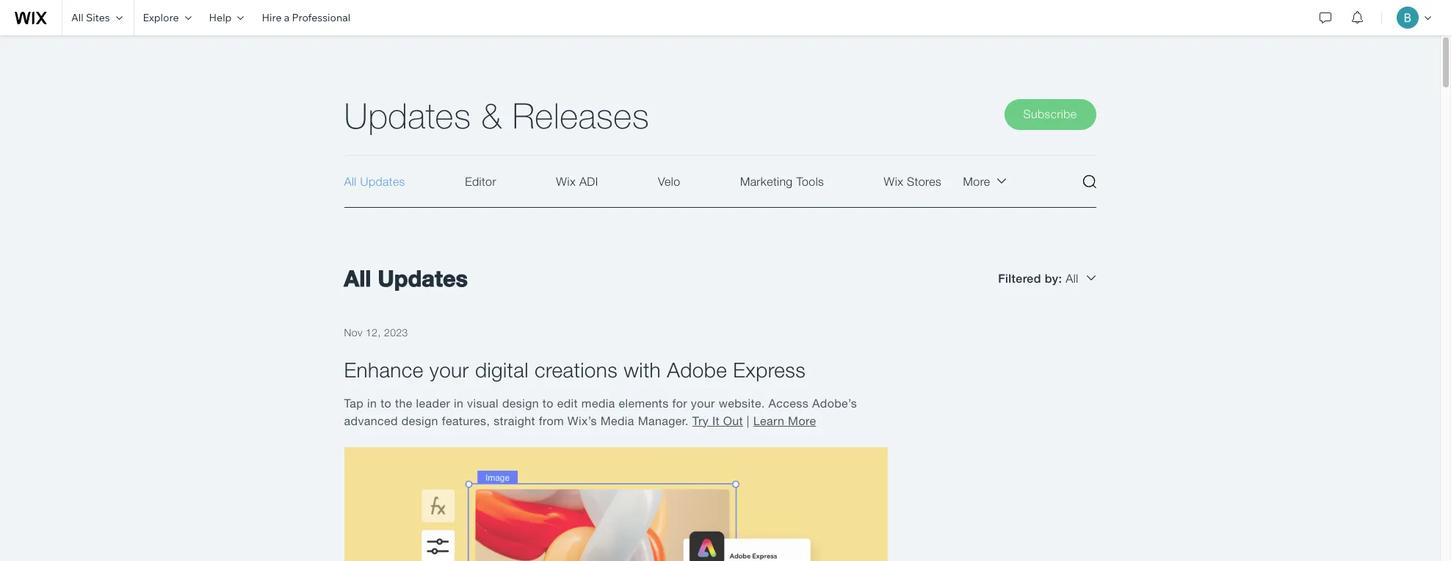 Task type: vqa. For each thing, say whether or not it's contained in the screenshot.
Sites
yes



Task type: describe. For each thing, give the bounding box(es) containing it.
help button
[[200, 0, 253, 35]]

a
[[284, 11, 290, 24]]

help
[[209, 11, 232, 24]]

explore
[[143, 11, 179, 24]]



Task type: locate. For each thing, give the bounding box(es) containing it.
hire a professional link
[[253, 0, 359, 35]]

sites
[[86, 11, 110, 24]]

all
[[71, 11, 84, 24]]

hire
[[262, 11, 282, 24]]

professional
[[292, 11, 351, 24]]

all sites
[[71, 11, 110, 24]]

hire a professional
[[262, 11, 351, 24]]



